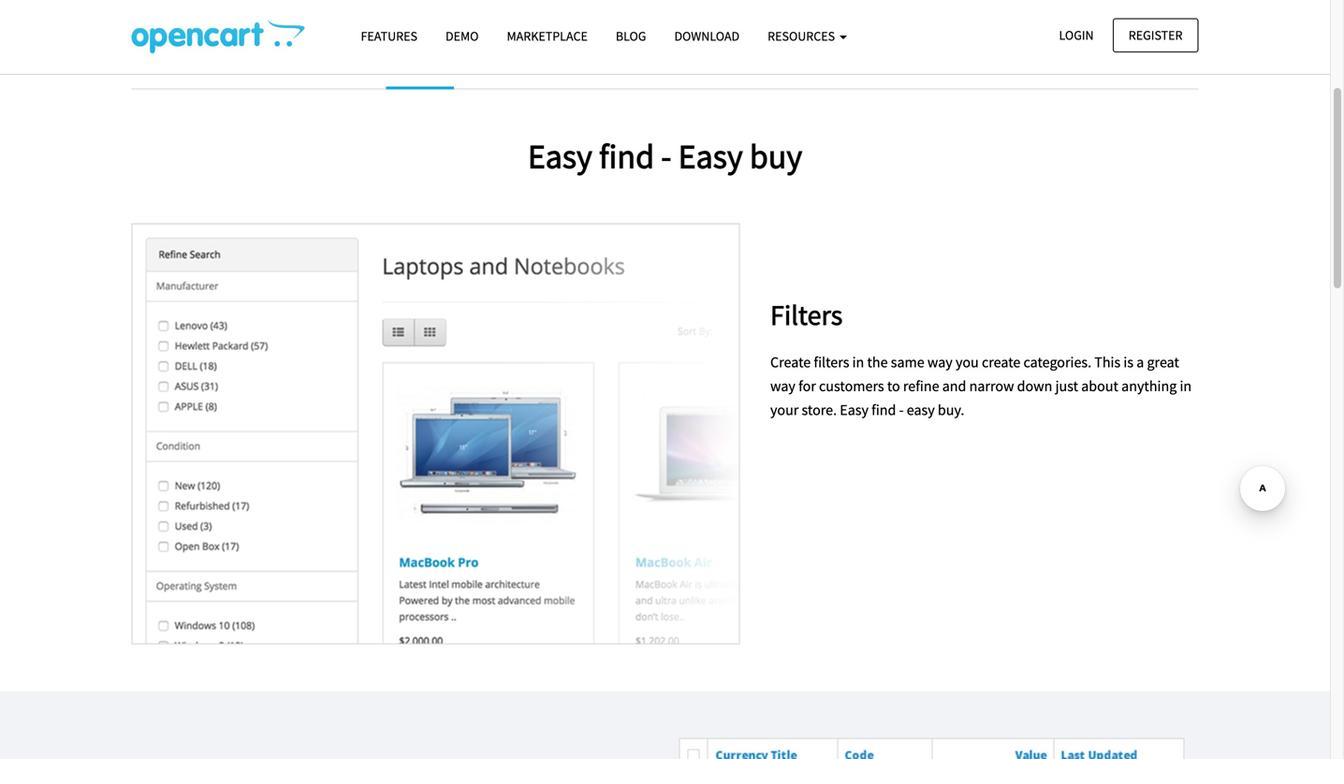 Task type: describe. For each thing, give the bounding box(es) containing it.
0 vertical spatial and
[[627, 53, 655, 74]]

filters
[[771, 297, 843, 332]]

resources
[[768, 28, 838, 44]]

unlimited everything
[[207, 53, 356, 74]]

1 horizontal spatial easy
[[679, 135, 743, 177]]

unlimited
[[207, 53, 277, 74]]

customer
[[386, 53, 454, 74]]

blog link
[[602, 20, 661, 53]]

is
[[1124, 353, 1134, 372]]

reports
[[658, 53, 713, 74]]

mobile
[[848, 53, 895, 74]]

refine
[[904, 377, 940, 396]]

easy
[[907, 401, 935, 420]]

this
[[1095, 353, 1121, 372]]

same
[[891, 353, 925, 372]]

your
[[771, 401, 799, 420]]

developer link
[[957, 50, 1043, 77]]

register
[[1129, 27, 1183, 44]]

developer
[[971, 53, 1043, 74]]

login
[[1060, 27, 1095, 44]]

filters
[[814, 353, 850, 372]]

marketplace link
[[493, 20, 602, 53]]

multi currency image
[[680, 739, 1185, 760]]

payments
[[555, 53, 624, 74]]

easy inside create filters in the same way you create categories. this is a great way for customers to refine and narrow down just about anything in your store. easy find - easy buy.
[[840, 401, 869, 420]]

narrow
[[970, 377, 1015, 396]]

mobile & seo link
[[834, 50, 955, 77]]

shipping,
[[484, 53, 551, 74]]

create filters in the same way you create categories. this is a great way for customers to refine and narrow down just about anything in your store. easy find - easy buy.
[[771, 353, 1192, 420]]

for
[[799, 377, 817, 396]]

shipping, payments and reports link
[[470, 50, 727, 77]]

- inside create filters in the same way you create categories. this is a great way for customers to refine and narrow down just about anything in your store. easy find - easy buy.
[[900, 401, 904, 420]]

create
[[771, 353, 811, 372]]

features link
[[347, 20, 432, 53]]

resources link
[[754, 20, 862, 53]]

download
[[675, 28, 740, 44]]

0 horizontal spatial easy
[[528, 135, 593, 177]]



Task type: locate. For each thing, give the bounding box(es) containing it.
way
[[928, 353, 953, 372], [771, 377, 796, 396]]

easy
[[528, 135, 593, 177], [679, 135, 743, 177], [840, 401, 869, 420]]

in right the anything
[[1181, 377, 1192, 396]]

0 vertical spatial -
[[661, 135, 672, 177]]

buy
[[750, 135, 803, 177]]

download link
[[661, 20, 754, 53]]

-
[[661, 135, 672, 177], [900, 401, 904, 420]]

to
[[888, 377, 901, 396]]

marketplace
[[507, 28, 588, 44]]

opencart - features image
[[132, 20, 305, 53]]

1 horizontal spatial find
[[872, 401, 897, 420]]

0 horizontal spatial find
[[599, 135, 655, 177]]

a
[[1137, 353, 1145, 372]]

just
[[1056, 377, 1079, 396]]

store.
[[802, 401, 837, 420]]

1 horizontal spatial -
[[900, 401, 904, 420]]

blog
[[616, 28, 647, 44]]

1 horizontal spatial and
[[943, 377, 967, 396]]

1 horizontal spatial way
[[928, 353, 953, 372]]

filters image
[[132, 223, 740, 645]]

in left the
[[853, 353, 865, 372]]

shipping, payments and reports
[[484, 53, 713, 74]]

find
[[599, 135, 655, 177], [872, 401, 897, 420]]

admin
[[132, 53, 177, 74]]

about
[[1082, 377, 1119, 396]]

and inside create filters in the same way you create categories. this is a great way for customers to refine and narrow down just about anything in your store. easy find - easy buy.
[[943, 377, 967, 396]]

easy find - easy buy
[[528, 135, 803, 177]]

1 vertical spatial way
[[771, 377, 796, 396]]

unlimited everything link
[[193, 50, 370, 77]]

demo
[[446, 28, 479, 44]]

0 horizontal spatial in
[[853, 353, 865, 372]]

great
[[1148, 353, 1180, 372]]

seo
[[912, 53, 941, 74]]

extensions
[[743, 53, 818, 74]]

in
[[853, 353, 865, 372], [1181, 377, 1192, 396]]

and down blog link
[[627, 53, 655, 74]]

features
[[361, 28, 418, 44]]

register link
[[1113, 18, 1199, 52]]

you
[[956, 353, 979, 372]]

1 vertical spatial in
[[1181, 377, 1192, 396]]

1 horizontal spatial in
[[1181, 377, 1192, 396]]

the
[[868, 353, 888, 372]]

customer link
[[372, 50, 468, 89]]

everything
[[281, 53, 356, 74]]

way left you
[[928, 353, 953, 372]]

admin link
[[132, 50, 192, 77]]

login link
[[1044, 18, 1110, 52]]

mobile & seo
[[848, 53, 941, 74]]

way up your
[[771, 377, 796, 396]]

0 vertical spatial way
[[928, 353, 953, 372]]

extensions link
[[729, 50, 832, 77]]

0 vertical spatial find
[[599, 135, 655, 177]]

1 vertical spatial and
[[943, 377, 967, 396]]

find inside create filters in the same way you create categories. this is a great way for customers to refine and narrow down just about anything in your store. easy find - easy buy.
[[872, 401, 897, 420]]

0 vertical spatial in
[[853, 353, 865, 372]]

&
[[899, 53, 909, 74]]

create
[[982, 353, 1021, 372]]

anything
[[1122, 377, 1178, 396]]

customers
[[820, 377, 885, 396]]

1 vertical spatial find
[[872, 401, 897, 420]]

0 horizontal spatial way
[[771, 377, 796, 396]]

and up buy.
[[943, 377, 967, 396]]

down
[[1018, 377, 1053, 396]]

0 horizontal spatial -
[[661, 135, 672, 177]]

and
[[627, 53, 655, 74], [943, 377, 967, 396]]

categories.
[[1024, 353, 1092, 372]]

demo link
[[432, 20, 493, 53]]

buy.
[[938, 401, 965, 420]]

0 horizontal spatial and
[[627, 53, 655, 74]]

2 horizontal spatial easy
[[840, 401, 869, 420]]

1 vertical spatial -
[[900, 401, 904, 420]]



Task type: vqa. For each thing, say whether or not it's contained in the screenshot.
the top 'in'
yes



